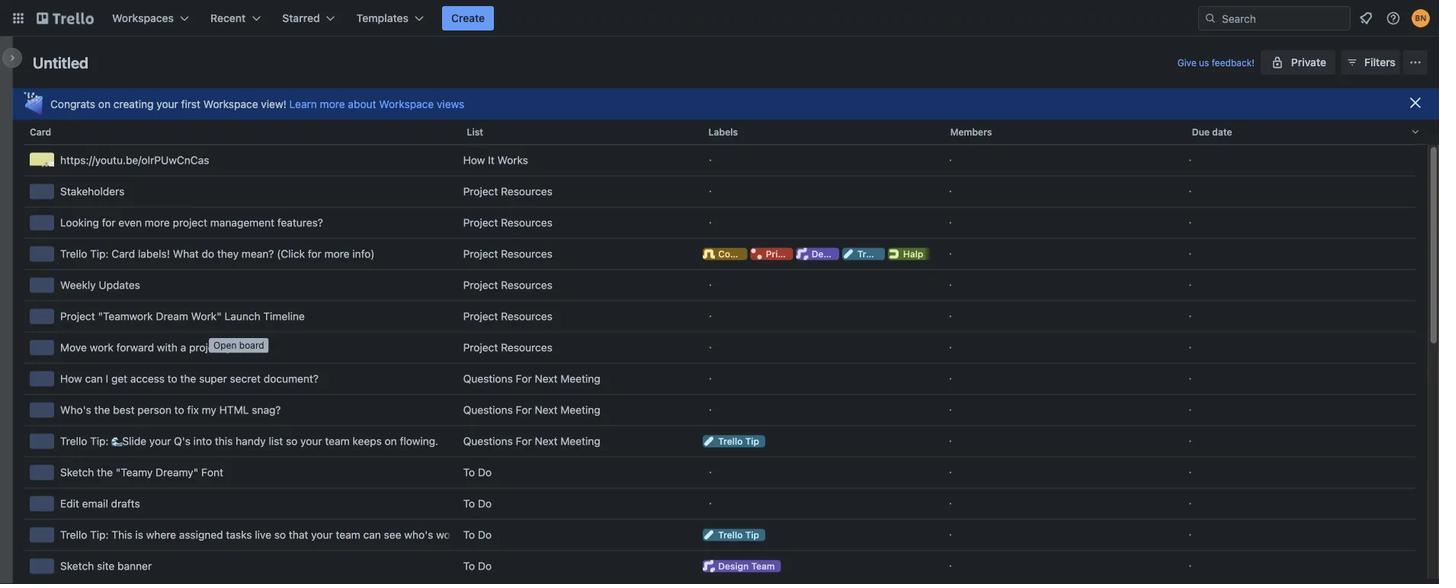 Task type: vqa. For each thing, say whether or not it's contained in the screenshot.


Task type: locate. For each thing, give the bounding box(es) containing it.
more right 'learn'
[[320, 98, 345, 110]]

project inside looking for even more project management features? link
[[173, 217, 207, 229]]

project for project "teamwork dream work" launch timeline
[[463, 310, 498, 323]]

tip: up weekly updates
[[90, 248, 109, 260]]

1 to do from the top
[[463, 467, 492, 479]]

row containing how can i get access to the super secret document?
[[24, 364, 1417, 395]]

0 vertical spatial how
[[463, 154, 485, 167]]

0 vertical spatial next
[[535, 373, 558, 385]]

works
[[498, 154, 528, 167]]

2 vertical spatial next
[[535, 435, 558, 448]]

with
[[157, 342, 178, 354]]

is
[[135, 529, 143, 542]]

🌊slide
[[112, 435, 146, 448]]

0 vertical spatial color: purple, title: "design team" element
[[797, 248, 869, 260]]

tip: inside trello tip: card labels! what do they mean? (click for more info) link
[[90, 248, 109, 260]]

members button
[[944, 114, 1186, 150]]

1 horizontal spatial on
[[385, 435, 397, 448]]

2 project resources from the top
[[463, 217, 553, 229]]

2 vertical spatial tip
[[745, 530, 759, 541]]

1 vertical spatial sketch
[[60, 560, 94, 573]]

tip:
[[90, 248, 109, 260], [90, 435, 109, 448], [90, 529, 109, 542]]

row containing stakeholders
[[24, 176, 1417, 207]]

1 vertical spatial color: purple, title: "design team" element
[[703, 561, 781, 573]]

design
[[812, 249, 842, 260], [718, 562, 749, 572]]

filters button
[[1342, 50, 1401, 75]]

tip
[[885, 249, 899, 260], [745, 437, 759, 447], [745, 530, 759, 541]]

view!
[[261, 98, 287, 110]]

workspace left views
[[379, 98, 434, 110]]

4 to do from the top
[[463, 560, 492, 573]]

work
[[90, 342, 114, 354]]

0 vertical spatial trello tip button
[[697, 427, 937, 457]]

create button
[[442, 6, 494, 30]]

design inside button
[[718, 562, 749, 572]]

on right keeps at the bottom of page
[[385, 435, 397, 448]]

keeps
[[353, 435, 382, 448]]

1 resources from the top
[[501, 185, 553, 198]]

1 vertical spatial team
[[336, 529, 360, 542]]

first
[[181, 98, 200, 110]]

1 vertical spatial for
[[516, 404, 532, 417]]

list button
[[461, 114, 703, 150]]

0 vertical spatial design
[[812, 249, 842, 260]]

1 trello tip button from the top
[[697, 427, 937, 457]]

trello tip for to do
[[718, 530, 759, 541]]

congrats on creating your first workspace view! learn more about workspace views
[[50, 98, 465, 110]]

0 vertical spatial the
[[180, 373, 196, 385]]

card down congrats
[[30, 127, 51, 137]]

2 sketch from the top
[[60, 560, 94, 573]]

https://youtu.be/oirpuwcncas
[[60, 154, 209, 167]]

trello tip button for questions for next meeting
[[697, 427, 937, 457]]

1 project resources from the top
[[463, 185, 553, 198]]

2 trello tip button from the top
[[697, 520, 937, 551]]

edit
[[60, 498, 79, 510]]

1 vertical spatial team
[[751, 562, 775, 572]]

1 sketch from the top
[[60, 467, 94, 479]]

tip: for this
[[90, 529, 109, 542]]

secret
[[230, 373, 261, 385]]

0 vertical spatial tip:
[[90, 248, 109, 260]]

search image
[[1205, 12, 1217, 24]]

management
[[210, 217, 275, 229]]

0 horizontal spatial on
[[98, 98, 111, 110]]

2 vertical spatial on
[[478, 529, 490, 542]]

tasks
[[226, 529, 252, 542]]

0 horizontal spatial color: purple, title: "design team" element
[[703, 561, 781, 573]]

team left keeps at the bottom of page
[[325, 435, 350, 448]]

1 row from the top
[[24, 114, 1428, 150]]

primary element
[[0, 0, 1440, 37]]

4 project resources from the top
[[463, 279, 553, 292]]

can left i
[[85, 373, 103, 385]]

your
[[157, 98, 178, 110], [149, 435, 171, 448], [300, 435, 322, 448], [311, 529, 333, 542]]

1 vertical spatial on
[[385, 435, 397, 448]]

0 vertical spatial questions
[[463, 373, 513, 385]]

project
[[463, 185, 498, 198], [463, 217, 498, 229], [463, 248, 498, 260], [463, 279, 498, 292], [60, 310, 95, 323], [463, 310, 498, 323], [463, 342, 498, 354]]

1 vertical spatial design team
[[718, 562, 775, 572]]

filters
[[1365, 56, 1396, 69]]

so
[[286, 435, 298, 448], [274, 529, 286, 542]]

meeting
[[561, 373, 601, 385], [561, 404, 601, 417], [561, 435, 601, 448]]

4 row from the top
[[24, 207, 1417, 239]]

private button
[[1261, 50, 1336, 75]]

row containing trello tip: card labels! what do they mean? (click for more info)
[[24, 239, 1417, 270]]

7 row from the top
[[24, 301, 1417, 332]]

tip: for 🌊slide
[[90, 435, 109, 448]]

weekly updates link
[[30, 270, 451, 301]]

11 row from the top
[[24, 426, 1417, 457]]

1 horizontal spatial how
[[463, 154, 485, 167]]

1 tip: from the top
[[90, 248, 109, 260]]

0 horizontal spatial for
[[102, 217, 116, 229]]

about
[[348, 98, 376, 110]]

move work forward with a project plan
[[60, 342, 248, 354]]

for for so
[[516, 435, 532, 448]]

sketch site banner link
[[30, 552, 451, 582]]

workspace up "card" button
[[203, 98, 258, 110]]

can left the "see"
[[363, 529, 381, 542]]

2 vertical spatial color: sky, title: "trello tip" element
[[703, 530, 765, 542]]

3 next from the top
[[535, 435, 558, 448]]

tip: inside the trello tip: this is where assigned tasks live so that your team can see who's working on what and when it's due. link
[[90, 529, 109, 542]]

due date button
[[1186, 114, 1428, 150]]

open
[[213, 340, 237, 351]]

to right access
[[168, 373, 177, 385]]

1 next from the top
[[535, 373, 558, 385]]

questions for document?
[[463, 373, 513, 385]]

1 vertical spatial project
[[189, 342, 224, 354]]

how left it on the left top of the page
[[463, 154, 485, 167]]

2 tip: from the top
[[90, 435, 109, 448]]

for left even
[[102, 217, 116, 229]]

0 vertical spatial questions for next meeting
[[463, 373, 601, 385]]

team for can
[[336, 529, 360, 542]]

to do for edit email drafts
[[463, 498, 492, 510]]

project right a
[[189, 342, 224, 354]]

6 resources from the top
[[501, 342, 553, 354]]

trello tip for questions for next meeting
[[718, 437, 759, 447]]

to do for trello tip: this is where assigned tasks live so that your team can see who's working on what and when it's due.
[[463, 529, 492, 542]]

0 horizontal spatial team
[[751, 562, 775, 572]]

3 row from the top
[[24, 176, 1417, 207]]

2 trello tip from the top
[[718, 530, 759, 541]]

13 row from the top
[[24, 489, 1417, 520]]

1 trello tip from the top
[[718, 437, 759, 447]]

project up "what"
[[173, 217, 207, 229]]

templates button
[[347, 6, 433, 30]]

0 vertical spatial project
[[173, 217, 207, 229]]

0 vertical spatial team
[[325, 435, 350, 448]]

2 vertical spatial the
[[97, 467, 113, 479]]

6 project resources from the top
[[463, 342, 553, 354]]

row containing looking for even more project management features?
[[24, 207, 1417, 239]]

project
[[173, 217, 207, 229], [189, 342, 224, 354]]

who's
[[404, 529, 433, 542]]

0 vertical spatial card
[[30, 127, 51, 137]]

the left super
[[180, 373, 196, 385]]

5 project resources from the top
[[463, 310, 553, 323]]

request
[[744, 249, 780, 260]]

to
[[168, 373, 177, 385], [174, 404, 184, 417]]

so right live
[[274, 529, 286, 542]]

2 vertical spatial questions for next meeting
[[463, 435, 601, 448]]

to for trello tip: this is where assigned tasks live so that your team can see who's working on what and when it's due.
[[463, 529, 475, 542]]

1 questions for next meeting from the top
[[463, 373, 601, 385]]

do for edit email drafts
[[478, 498, 492, 510]]

on left what
[[478, 529, 490, 542]]

do
[[202, 248, 214, 260]]

4 do from the top
[[478, 560, 492, 573]]

due
[[1192, 127, 1210, 137]]

plan
[[227, 342, 248, 354]]

team inside button
[[751, 562, 775, 572]]

info)
[[353, 248, 375, 260]]

starred
[[282, 12, 320, 24]]

3 questions from the top
[[463, 435, 513, 448]]

and
[[520, 529, 538, 542]]

more right even
[[145, 217, 170, 229]]

more
[[320, 98, 345, 110], [145, 217, 170, 229], [324, 248, 350, 260]]

1 vertical spatial trello tip
[[718, 530, 759, 541]]

row containing sketch site banner
[[24, 551, 1417, 583]]

sketch up edit
[[60, 467, 94, 479]]

when
[[541, 529, 568, 542]]

how down move
[[60, 373, 82, 385]]

0 vertical spatial can
[[85, 373, 103, 385]]

0 vertical spatial on
[[98, 98, 111, 110]]

0 horizontal spatial card
[[30, 127, 51, 137]]

to do
[[463, 467, 492, 479], [463, 498, 492, 510], [463, 529, 492, 542], [463, 560, 492, 573]]

1 vertical spatial tip
[[745, 437, 759, 447]]

project for trello tip: card labels! what do they mean? (click for more info)
[[463, 248, 498, 260]]

1 vertical spatial the
[[94, 404, 110, 417]]

3 resources from the top
[[501, 248, 553, 260]]

15 row from the top
[[24, 551, 1417, 583]]

1 vertical spatial can
[[363, 529, 381, 542]]

3 to from the top
[[463, 529, 475, 542]]

questions for next meeting
[[463, 373, 601, 385], [463, 404, 601, 417], [463, 435, 601, 448]]

3 for from the top
[[516, 435, 532, 448]]

0 vertical spatial team
[[845, 249, 869, 260]]

1 vertical spatial next
[[535, 404, 558, 417]]

project resources for project
[[463, 342, 553, 354]]

1 to from the top
[[463, 467, 475, 479]]

the for best
[[94, 404, 110, 417]]

0 vertical spatial for
[[516, 373, 532, 385]]

row containing move work forward with a project plan
[[24, 332, 1417, 364]]

to for edit email drafts
[[463, 498, 475, 510]]

1 vertical spatial design
[[718, 562, 749, 572]]

trello for 🌊slide
[[60, 435, 87, 448]]

to left fix at the left bottom of the page
[[174, 404, 184, 417]]

2 vertical spatial tip:
[[90, 529, 109, 542]]

open information menu image
[[1386, 11, 1401, 26]]

card left labels! on the top left of page
[[112, 248, 135, 260]]

2 to do from the top
[[463, 498, 492, 510]]

3 tip: from the top
[[90, 529, 109, 542]]

tip: left 🌊slide
[[90, 435, 109, 448]]

team for the rightmost color: purple, title: "design team" element
[[845, 249, 869, 260]]

1 do from the top
[[478, 467, 492, 479]]

3 project resources from the top
[[463, 248, 553, 260]]

stakeholders link
[[30, 177, 451, 207]]

project inside move work forward with a project plan link
[[189, 342, 224, 354]]

tip: inside trello tip: 🌊slide your q's into this handy list so your team keeps on flowing. link
[[90, 435, 109, 448]]

1 vertical spatial meeting
[[561, 404, 601, 417]]

trello tip halp
[[858, 249, 924, 260]]

tip for to do
[[745, 530, 759, 541]]

"teamwork
[[98, 310, 153, 323]]

2 vertical spatial questions
[[463, 435, 513, 448]]

5 resources from the top
[[501, 310, 553, 323]]

learn more about workspace views link
[[289, 95, 465, 113]]

0 vertical spatial design team
[[812, 249, 869, 260]]

2 vertical spatial more
[[324, 248, 350, 260]]

2 to from the top
[[463, 498, 475, 510]]

copy request
[[718, 249, 780, 260]]

1 vertical spatial color: sky, title: "trello tip" element
[[703, 436, 765, 448]]

your right list
[[300, 435, 322, 448]]

2 do from the top
[[478, 498, 492, 510]]

1 questions from the top
[[463, 373, 513, 385]]

1 vertical spatial card
[[112, 248, 135, 260]]

1 meeting from the top
[[561, 373, 601, 385]]

0 horizontal spatial workspace
[[203, 98, 258, 110]]

1 horizontal spatial design team
[[812, 249, 869, 260]]

6 row from the top
[[24, 270, 1417, 301]]

copy
[[718, 249, 741, 260]]

2 vertical spatial meeting
[[561, 435, 601, 448]]

row containing sketch the "teamy dreamy" font
[[24, 457, 1417, 489]]

0 horizontal spatial can
[[85, 373, 103, 385]]

my
[[202, 404, 216, 417]]

trello tip: this is where assigned tasks live so that your team can see who's working on what and when it's due.
[[60, 529, 610, 542]]

team for color: purple, title: "design team" element in design team button
[[751, 562, 775, 572]]

looking for even more project management features?
[[60, 217, 323, 229]]

8 row from the top
[[24, 332, 1417, 364]]

creating
[[113, 98, 154, 110]]

1 horizontal spatial team
[[845, 249, 869, 260]]

2 resources from the top
[[501, 217, 553, 229]]

1 for from the top
[[516, 373, 532, 385]]

1 vertical spatial questions for next meeting
[[463, 404, 601, 417]]

it's
[[570, 529, 585, 542]]

row containing trello tip: 🌊slide your q's into this handy list so your team keeps on flowing.
[[24, 426, 1417, 457]]

even
[[118, 217, 142, 229]]

14 row from the top
[[24, 520, 1417, 551]]

5 row from the top
[[24, 239, 1417, 270]]

font
[[201, 467, 223, 479]]

color: lime, title: "halp" element
[[888, 248, 931, 260]]

project for move work forward with a project plan
[[463, 342, 498, 354]]

9 row from the top
[[24, 364, 1417, 395]]

10 row from the top
[[24, 395, 1417, 426]]

card button
[[24, 114, 461, 150]]

12 row from the top
[[24, 457, 1417, 489]]

3 do from the top
[[478, 529, 492, 542]]

project "teamwork dream work" launch timeline
[[60, 310, 305, 323]]

resources
[[501, 185, 553, 198], [501, 217, 553, 229], [501, 248, 553, 260], [501, 279, 553, 292], [501, 310, 553, 323], [501, 342, 553, 354]]

0 vertical spatial meeting
[[561, 373, 601, 385]]

color: yellow, title: "copy request" element
[[703, 248, 780, 260]]

0 horizontal spatial design
[[718, 562, 749, 572]]

the left best
[[94, 404, 110, 417]]

priority
[[766, 249, 798, 260]]

1 vertical spatial questions
[[463, 404, 513, 417]]

0 horizontal spatial design team
[[718, 562, 775, 572]]

tip: left this
[[90, 529, 109, 542]]

team left the "see"
[[336, 529, 360, 542]]

3 to do from the top
[[463, 529, 492, 542]]

2 row from the top
[[24, 145, 1417, 176]]

more left info)
[[324, 248, 350, 260]]

color: sky, title: "trello tip" element for questions for next meeting
[[703, 436, 765, 448]]

back to home image
[[37, 6, 94, 30]]

resources for management
[[501, 217, 553, 229]]

so right list
[[286, 435, 298, 448]]

card inside button
[[30, 127, 51, 137]]

trello tip: 🌊slide your q's into this handy list so your team keeps on flowing. link
[[30, 427, 451, 457]]

color: purple, title: "design team" element
[[797, 248, 869, 260], [703, 561, 781, 573]]

on left creating
[[98, 98, 111, 110]]

1 vertical spatial for
[[308, 248, 322, 260]]

3 questions for next meeting from the top
[[463, 435, 601, 448]]

the left "teamy
[[97, 467, 113, 479]]

table
[[12, 114, 1440, 585]]

for right (click
[[308, 248, 322, 260]]

1 horizontal spatial workspace
[[379, 98, 434, 110]]

open board
[[213, 340, 264, 351]]

4 to from the top
[[463, 560, 475, 573]]

0 vertical spatial trello tip
[[718, 437, 759, 447]]

1 vertical spatial how
[[60, 373, 82, 385]]

1 vertical spatial trello tip button
[[697, 520, 937, 551]]

labels!
[[138, 248, 170, 260]]

sketch
[[60, 467, 94, 479], [60, 560, 94, 573]]

4 resources from the top
[[501, 279, 553, 292]]

row
[[24, 114, 1428, 150], [24, 145, 1417, 176], [24, 176, 1417, 207], [24, 207, 1417, 239], [24, 239, 1417, 270], [24, 270, 1417, 301], [24, 301, 1417, 332], [24, 332, 1417, 364], [24, 364, 1417, 395], [24, 395, 1417, 426], [24, 426, 1417, 457], [24, 457, 1417, 489], [24, 489, 1417, 520], [24, 520, 1417, 551], [24, 551, 1417, 583]]

1 horizontal spatial color: purple, title: "design team" element
[[797, 248, 869, 260]]

2 meeting from the top
[[561, 404, 601, 417]]

design team button
[[697, 552, 937, 582]]

2 vertical spatial for
[[516, 435, 532, 448]]

design team inside button
[[718, 562, 775, 572]]

https://youtu.be/oirpuwcncas link
[[30, 145, 451, 176]]

color: purple, title: "design team" element inside design team button
[[703, 561, 781, 573]]

sketch for sketch site banner
[[60, 560, 94, 573]]

color: sky, title: "trello tip" element
[[842, 248, 899, 260], [703, 436, 765, 448], [703, 530, 765, 542]]

looking for even more project management features? link
[[30, 208, 451, 238]]

0 horizontal spatial how
[[60, 373, 82, 385]]

ben nelson (bennelson96) image
[[1412, 9, 1430, 27]]

0 vertical spatial sketch
[[60, 467, 94, 479]]

your right that
[[311, 529, 333, 542]]

3 meeting from the top
[[561, 435, 601, 448]]

"teamy
[[116, 467, 153, 479]]

project for looking for even more project management features?
[[463, 217, 498, 229]]

1 vertical spatial tip:
[[90, 435, 109, 448]]

sketch left site
[[60, 560, 94, 573]]

project resources for management
[[463, 217, 553, 229]]



Task type: describe. For each thing, give the bounding box(es) containing it.
tip for questions for next meeting
[[745, 437, 759, 447]]

get
[[111, 373, 127, 385]]

updates
[[99, 279, 140, 292]]

2 questions for next meeting from the top
[[463, 404, 601, 417]]

mean?
[[242, 248, 274, 260]]

banner
[[117, 560, 152, 573]]

team for keeps
[[325, 435, 350, 448]]

edit email drafts link
[[30, 489, 451, 520]]

do for sketch the "teamy dreamy" font
[[478, 467, 492, 479]]

drafts
[[111, 498, 140, 510]]

2 horizontal spatial on
[[478, 529, 490, 542]]

1 horizontal spatial design
[[812, 249, 842, 260]]

trello tip: card labels! what do they mean? (click for more info) link
[[30, 239, 451, 270]]

questions for next meeting for so
[[463, 435, 601, 448]]

project for stakeholders
[[463, 185, 498, 198]]

Search field
[[1217, 7, 1350, 30]]

halp
[[903, 249, 924, 260]]

how for how can i get access to the super secret document?
[[60, 373, 82, 385]]

1 horizontal spatial can
[[363, 529, 381, 542]]

row containing who's the best person to fix my html snag?
[[24, 395, 1417, 426]]

1 vertical spatial so
[[274, 529, 286, 542]]

for for document?
[[516, 373, 532, 385]]

date
[[1213, 127, 1233, 137]]

1 vertical spatial to
[[174, 404, 184, 417]]

starred button
[[273, 6, 344, 30]]

row containing https://youtu.be/oirpuwcncas
[[24, 145, 1417, 176]]

what
[[493, 529, 517, 542]]

project resources for do
[[463, 248, 553, 260]]

to do for sketch the "teamy dreamy" font
[[463, 467, 492, 479]]

person
[[138, 404, 172, 417]]

your left q's
[[149, 435, 171, 448]]

the for "teamy
[[97, 467, 113, 479]]

it
[[488, 154, 495, 167]]

trello tip button for to do
[[697, 520, 937, 551]]

forward
[[116, 342, 154, 354]]

tip: for card
[[90, 248, 109, 260]]

1 horizontal spatial card
[[112, 248, 135, 260]]

workspaces button
[[103, 6, 198, 30]]

i
[[106, 373, 108, 385]]

a
[[180, 342, 186, 354]]

learn
[[289, 98, 317, 110]]

meeting for document?
[[561, 373, 601, 385]]

that
[[289, 529, 308, 542]]

fix
[[187, 404, 199, 417]]

color: red, title: "priority" element
[[751, 248, 798, 260]]

next for document?
[[535, 373, 558, 385]]

stakeholders
[[60, 185, 125, 198]]

dreamy"
[[156, 467, 198, 479]]

2 for from the top
[[516, 404, 532, 417]]

0 notifications image
[[1357, 9, 1376, 27]]

color: sky, title: "trello tip" element for to do
[[703, 530, 765, 542]]

to for sketch site banner
[[463, 560, 475, 573]]

row containing weekly updates
[[24, 270, 1417, 301]]

features?
[[277, 217, 323, 229]]

2 workspace from the left
[[379, 98, 434, 110]]

due date
[[1192, 127, 1233, 137]]

row containing project "teamwork dream work" launch timeline
[[24, 301, 1417, 332]]

sketch the "teamy dreamy" font link
[[30, 458, 451, 488]]

html
[[219, 404, 249, 417]]

labels button
[[703, 114, 944, 150]]

(click
[[277, 248, 305, 260]]

access
[[130, 373, 165, 385]]

weekly updates
[[60, 279, 140, 292]]

workspaces
[[112, 12, 174, 24]]

to for sketch the "teamy dreamy" font
[[463, 467, 475, 479]]

looking
[[60, 217, 99, 229]]

0 vertical spatial tip
[[885, 249, 899, 260]]

untitled
[[33, 53, 88, 71]]

edit email drafts
[[60, 498, 140, 510]]

they
[[217, 248, 239, 260]]

trello tip: card labels! what do they mean? (click for more info)
[[60, 248, 375, 260]]

do for trello tip: this is where assigned tasks live so that your team can see who's working on what and when it's due.
[[478, 529, 492, 542]]

give us feedback! link
[[1178, 57, 1255, 68]]

private
[[1292, 56, 1327, 69]]

sketch for sketch the "teamy dreamy" font
[[60, 467, 94, 479]]

project for weekly updates
[[463, 279, 498, 292]]

see
[[384, 529, 401, 542]]

row containing edit email drafts
[[24, 489, 1417, 520]]

email
[[82, 498, 108, 510]]

questions for so
[[463, 435, 513, 448]]

resources for timeline
[[501, 310, 553, 323]]

how can i get access to the super secret document? link
[[30, 364, 451, 395]]

questions for next meeting for document?
[[463, 373, 601, 385]]

how it works
[[463, 154, 528, 167]]

1 workspace from the left
[[203, 98, 258, 110]]

next for so
[[535, 435, 558, 448]]

resources for project
[[501, 342, 553, 354]]

Untitled text field
[[24, 48, 98, 77]]

table containing https://youtu.be/oirpuwcncas
[[12, 114, 1440, 585]]

who's
[[60, 404, 91, 417]]

row containing trello tip: this is where assigned tasks live so that your team can see who's working on what and when it's due.
[[24, 520, 1417, 551]]

us
[[1199, 57, 1210, 68]]

row containing card
[[24, 114, 1428, 150]]

trello tip: this is where assigned tasks live so that your team can see who's working on what and when it's due. link
[[30, 520, 610, 551]]

trello for halp
[[858, 249, 882, 260]]

resources for do
[[501, 248, 553, 260]]

do for sketch site banner
[[478, 560, 492, 573]]

2 next from the top
[[535, 404, 558, 417]]

project resources for timeline
[[463, 310, 553, 323]]

sketch site banner
[[60, 560, 152, 573]]

meeting for so
[[561, 435, 601, 448]]

0 vertical spatial more
[[320, 98, 345, 110]]

where
[[146, 529, 176, 542]]

into
[[193, 435, 212, 448]]

working
[[436, 529, 475, 542]]

assigned
[[179, 529, 223, 542]]

who's the best person to fix my html snag? link
[[30, 395, 451, 426]]

0 vertical spatial so
[[286, 435, 298, 448]]

live
[[255, 529, 271, 542]]

weekly
[[60, 279, 96, 292]]

trello for this
[[60, 529, 87, 542]]

trello for card
[[60, 248, 87, 260]]

timeline
[[263, 310, 305, 323]]

move work forward with a project plan link
[[30, 333, 451, 363]]

super
[[199, 373, 227, 385]]

how for how it works
[[463, 154, 485, 167]]

0 vertical spatial for
[[102, 217, 116, 229]]

0 vertical spatial color: sky, title: "trello tip" element
[[842, 248, 899, 260]]

templates
[[357, 12, 409, 24]]

your left first on the left of page
[[157, 98, 178, 110]]

1 horizontal spatial for
[[308, 248, 322, 260]]

board
[[239, 340, 264, 351]]

project "teamwork dream work" launch timeline link
[[30, 302, 451, 332]]

1 vertical spatial more
[[145, 217, 170, 229]]

due.
[[588, 529, 610, 542]]

recent button
[[201, 6, 270, 30]]

recent
[[210, 12, 246, 24]]

to do for sketch site banner
[[463, 560, 492, 573]]

open board tooltip
[[209, 339, 269, 353]]

site
[[97, 560, 115, 573]]

members
[[951, 127, 992, 137]]

0 vertical spatial to
[[168, 373, 177, 385]]

2 questions from the top
[[463, 404, 513, 417]]



